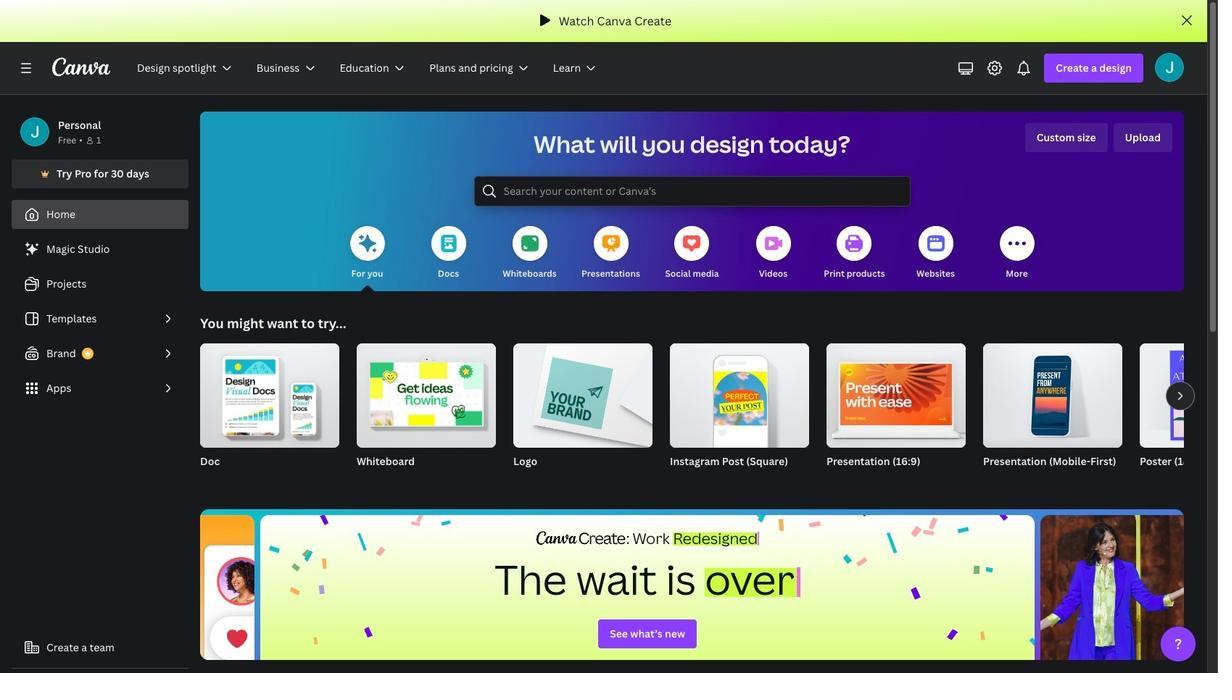 Task type: describe. For each thing, give the bounding box(es) containing it.
top level navigation element
[[128, 54, 612, 83]]

jacob rogers image
[[1155, 53, 1184, 82]]

Search search field
[[504, 178, 881, 205]]



Task type: locate. For each thing, give the bounding box(es) containing it.
list
[[12, 235, 189, 403]]

group
[[200, 344, 339, 487], [200, 344, 339, 448], [357, 344, 496, 487], [357, 344, 496, 448], [513, 344, 653, 487], [513, 344, 653, 448], [670, 344, 809, 487], [670, 344, 809, 448], [827, 344, 966, 487], [983, 344, 1123, 487], [1140, 344, 1218, 487]]

None search field
[[475, 177, 910, 206]]



Task type: vqa. For each thing, say whether or not it's contained in the screenshot.
All inside button
no



